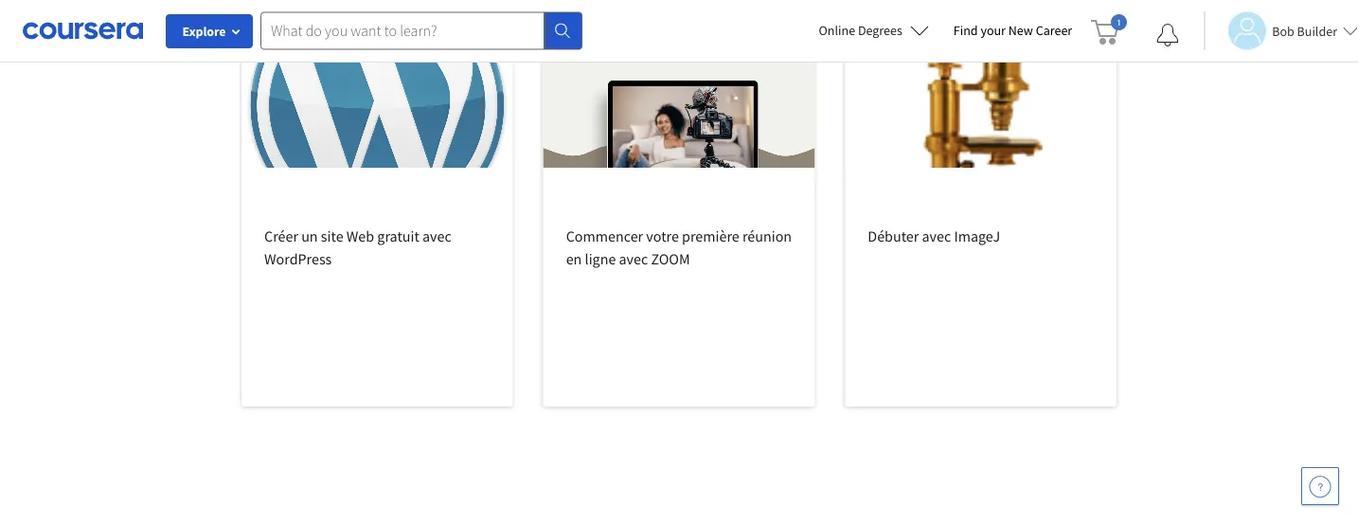 Task type: vqa. For each thing, say whether or not it's contained in the screenshot.
the to the left
no



Task type: describe. For each thing, give the bounding box(es) containing it.
réunion
[[743, 226, 792, 245]]

degrees
[[858, 22, 903, 39]]

help center image
[[1310, 475, 1332, 498]]

première
[[682, 226, 740, 245]]

un
[[301, 226, 318, 245]]

find
[[954, 22, 979, 39]]

online degrees
[[819, 22, 903, 39]]

career
[[1036, 22, 1073, 39]]

zoom
[[651, 249, 690, 268]]

créer
[[264, 226, 298, 245]]

bob builder button
[[1205, 12, 1359, 50]]

wordpress
[[264, 249, 332, 268]]

débuter avec imagej link
[[846, 43, 1117, 407]]

2 horizontal spatial avec
[[923, 226, 952, 245]]

créer un site web gratuit avec wordpress link
[[242, 43, 513, 407]]

shopping cart: 1 item image
[[1092, 14, 1128, 45]]

site
[[321, 226, 344, 245]]

imagej
[[955, 226, 1001, 245]]

your
[[981, 22, 1006, 39]]

coursera image
[[23, 15, 143, 46]]



Task type: locate. For each thing, give the bounding box(es) containing it.
avec right gratuit
[[423, 226, 452, 245]]

créer un site web gratuit avec wordpress
[[264, 226, 452, 268]]

avec right ligne
[[619, 249, 648, 268]]

commencer votre première réunion en ligne avec zoom link
[[544, 43, 815, 407]]

en
[[566, 249, 582, 268]]

1 horizontal spatial avec
[[619, 249, 648, 268]]

online degrees button
[[804, 9, 945, 51]]

débuter avec imagej
[[868, 226, 1001, 245]]

avec inside créer un site web gratuit avec wordpress
[[423, 226, 452, 245]]

commencer votre première réunion en ligne avec zoom
[[566, 226, 792, 268]]

gratuit
[[377, 226, 420, 245]]

bob builder
[[1273, 22, 1338, 39]]

0 horizontal spatial avec
[[423, 226, 452, 245]]

avec
[[423, 226, 452, 245], [923, 226, 952, 245], [619, 249, 648, 268]]

avec inside commencer votre première réunion en ligne avec zoom
[[619, 249, 648, 268]]

find your new career link
[[945, 19, 1082, 43]]

votre
[[647, 226, 679, 245]]

web
[[347, 226, 374, 245]]

new
[[1009, 22, 1034, 39]]

commencer
[[566, 226, 644, 245]]

explore
[[182, 23, 226, 40]]

What do you want to learn? text field
[[261, 12, 545, 50]]

débuter
[[868, 226, 920, 245]]

show notifications image
[[1157, 24, 1180, 46]]

None search field
[[261, 12, 583, 50]]

online
[[819, 22, 856, 39]]

find your new career
[[954, 22, 1073, 39]]

explore button
[[166, 14, 253, 48]]

bob
[[1273, 22, 1295, 39]]

avec left imagej
[[923, 226, 952, 245]]

builder
[[1298, 22, 1338, 39]]

ligne
[[585, 249, 616, 268]]



